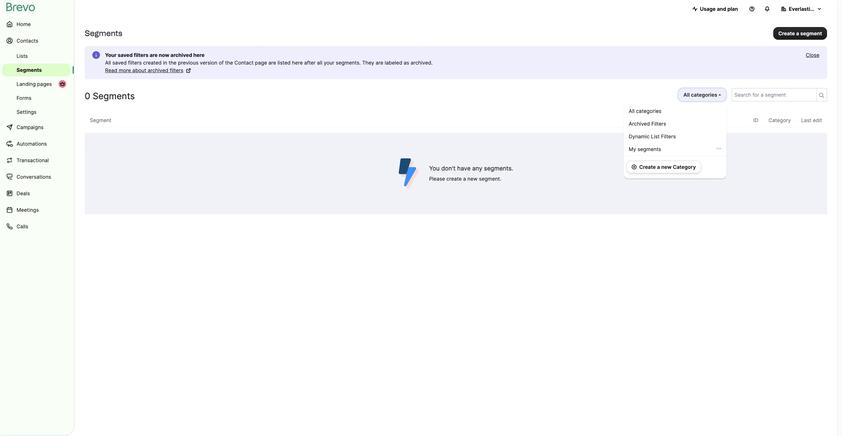 Task type: locate. For each thing, give the bounding box(es) containing it.
segments. right your
[[336, 60, 361, 66]]

are up created
[[150, 52, 158, 58]]

transactional link
[[3, 153, 70, 168]]

and
[[717, 6, 727, 12]]

1 horizontal spatial archived
[[171, 52, 192, 58]]

0 horizontal spatial are
[[150, 52, 158, 58]]

all
[[105, 60, 111, 66], [684, 92, 690, 98], [629, 108, 635, 114]]

all inside your saved filters are now archived here all saved filters created in the previous version of the contact page are listed here after all your segments. they are labeled as archived.
[[105, 60, 111, 66]]

1 vertical spatial segments.
[[484, 165, 514, 172]]

0 vertical spatial all
[[105, 60, 111, 66]]

0 horizontal spatial here
[[193, 52, 205, 58]]

1 vertical spatial archived
[[148, 67, 168, 74]]

a
[[797, 30, 800, 36], [658, 164, 660, 170], [463, 176, 466, 182]]

segments.
[[336, 60, 361, 66], [484, 165, 514, 172]]

0 vertical spatial category
[[769, 117, 792, 124]]

read
[[105, 67, 117, 74]]

1 horizontal spatial the
[[225, 60, 233, 66]]

new
[[662, 164, 672, 170], [468, 176, 478, 182]]

are right the 'they' on the left top of page
[[376, 60, 384, 66]]

calls link
[[3, 219, 70, 234]]

lists link
[[3, 50, 70, 62]]

a inside create a new category button
[[658, 164, 660, 170]]

contact
[[235, 60, 254, 66]]

left___rvooi image
[[60, 82, 65, 87]]

1 vertical spatial all
[[684, 92, 690, 98]]

labeled
[[385, 60, 403, 66]]

0 horizontal spatial create
[[640, 164, 656, 170]]

0 horizontal spatial all categories
[[629, 108, 662, 114]]

please
[[429, 176, 445, 182]]

2 horizontal spatial all
[[684, 92, 690, 98]]

landing pages link
[[3, 78, 70, 90]]

id
[[754, 117, 759, 124]]

deals link
[[3, 186, 70, 201]]

settings link
[[3, 106, 70, 119]]

segment
[[90, 117, 111, 124]]

segments. inside your saved filters are now archived here all saved filters created in the previous version of the contact page are listed here after all your segments. they are labeled as archived.
[[336, 60, 361, 66]]

archived.
[[411, 60, 433, 66]]

2 horizontal spatial a
[[797, 30, 800, 36]]

all
[[317, 60, 323, 66]]

create left segment
[[779, 30, 795, 36]]

have
[[458, 165, 471, 172]]

read more about archived filters
[[105, 67, 183, 74]]

segments
[[85, 29, 122, 38], [17, 67, 42, 73], [93, 91, 135, 102]]

2 vertical spatial filters
[[170, 67, 183, 74]]

settings
[[17, 109, 36, 115]]

1 vertical spatial new
[[468, 176, 478, 182]]

saved
[[118, 52, 133, 58], [112, 60, 127, 66]]

forms link
[[3, 92, 70, 104]]

segments down read
[[93, 91, 135, 102]]

after
[[304, 60, 316, 66]]

conversations
[[17, 174, 51, 180]]

campaigns
[[17, 124, 44, 131]]

in
[[163, 60, 167, 66]]

a inside create a segment button
[[797, 30, 800, 36]]

saved up the more
[[112, 60, 127, 66]]

1 vertical spatial categories
[[637, 108, 662, 114]]

1 horizontal spatial create
[[779, 30, 795, 36]]

the right in
[[169, 60, 177, 66]]

transactional
[[17, 157, 49, 164]]

everlasting
[[789, 6, 817, 12]]

all categories inside button
[[684, 92, 718, 98]]

filters up about
[[128, 60, 142, 66]]

1 horizontal spatial a
[[658, 164, 660, 170]]

segments up "your"
[[85, 29, 122, 38]]

0 vertical spatial segments
[[85, 29, 122, 38]]

create a new category
[[640, 164, 696, 170]]

1 horizontal spatial here
[[292, 60, 303, 66]]

1 vertical spatial a
[[658, 164, 660, 170]]

0 horizontal spatial all
[[105, 60, 111, 66]]

you don't have any segments.
[[429, 165, 514, 172]]

segments link
[[3, 64, 70, 76]]

archived
[[171, 52, 192, 58], [148, 67, 168, 74]]

2 vertical spatial all
[[629, 108, 635, 114]]

filters up created
[[134, 52, 149, 58]]

listed
[[278, 60, 291, 66]]

0 vertical spatial filters
[[134, 52, 149, 58]]

1 horizontal spatial all categories
[[684, 92, 718, 98]]

create
[[779, 30, 795, 36], [640, 164, 656, 170]]

your saved filters are now archived here all saved filters created in the previous version of the contact page are listed here after all your segments. they are labeled as archived.
[[105, 52, 433, 66]]

as
[[404, 60, 410, 66]]

dynamic
[[629, 133, 650, 140]]

saved right "your"
[[118, 52, 133, 58]]

home link
[[3, 17, 70, 32]]

the
[[169, 60, 177, 66], [225, 60, 233, 66]]

segments up "landing"
[[17, 67, 42, 73]]

filters right list
[[662, 133, 676, 140]]

are
[[150, 52, 158, 58], [269, 60, 276, 66], [376, 60, 384, 66]]

1 vertical spatial segments
[[17, 67, 42, 73]]

1 vertical spatial category
[[673, 164, 696, 170]]

the right of
[[225, 60, 233, 66]]

0 horizontal spatial category
[[673, 164, 696, 170]]

a left segment
[[797, 30, 800, 36]]

1 horizontal spatial new
[[662, 164, 672, 170]]

pages
[[37, 81, 52, 87]]

create a segment button
[[774, 27, 828, 40]]

everlasting ethereal
[[789, 6, 839, 12]]

created
[[143, 60, 162, 66]]

meetings
[[17, 207, 39, 213]]

of
[[219, 60, 224, 66]]

here
[[193, 52, 205, 58], [292, 60, 303, 66]]

archived
[[629, 121, 650, 127]]

filters
[[134, 52, 149, 58], [128, 60, 142, 66], [170, 67, 183, 74]]

dynamic list filters
[[629, 133, 676, 140]]

archived up previous
[[171, 52, 192, 58]]

1 horizontal spatial categories
[[692, 92, 718, 98]]

0 horizontal spatial archived
[[148, 67, 168, 74]]

filters up list
[[652, 121, 667, 127]]

segments. up segment.
[[484, 165, 514, 172]]

here up version
[[193, 52, 205, 58]]

0 vertical spatial all categories
[[684, 92, 718, 98]]

calls
[[17, 224, 28, 230]]

0 vertical spatial create
[[779, 30, 795, 36]]

conversations link
[[3, 169, 70, 185]]

0 vertical spatial new
[[662, 164, 672, 170]]

everlasting ethereal button
[[777, 3, 839, 15]]

Search for a segment search field
[[732, 89, 814, 101]]

0 vertical spatial archived
[[171, 52, 192, 58]]

filters down previous
[[170, 67, 183, 74]]

a down segments
[[658, 164, 660, 170]]

you
[[429, 165, 440, 172]]

0 horizontal spatial categories
[[637, 108, 662, 114]]

landing
[[17, 81, 36, 87]]

read more about archived filters link
[[105, 67, 191, 74]]

0 vertical spatial saved
[[118, 52, 133, 58]]

close
[[806, 52, 820, 58]]

here left after
[[292, 60, 303, 66]]

deals
[[17, 191, 30, 197]]

any
[[473, 165, 483, 172]]

are right the page
[[269, 60, 276, 66]]

category
[[769, 117, 792, 124], [673, 164, 696, 170]]

archived down created
[[148, 67, 168, 74]]

0 horizontal spatial segments.
[[336, 60, 361, 66]]

0 vertical spatial a
[[797, 30, 800, 36]]

create down segments
[[640, 164, 656, 170]]

edit
[[813, 117, 823, 124]]

0 vertical spatial categories
[[692, 92, 718, 98]]

filters
[[652, 121, 667, 127], [662, 133, 676, 140]]

0 horizontal spatial the
[[169, 60, 177, 66]]

0 vertical spatial filters
[[652, 121, 667, 127]]

categories inside button
[[692, 92, 718, 98]]

alert
[[85, 46, 828, 79]]

0 vertical spatial segments.
[[336, 60, 361, 66]]

a down have
[[463, 176, 466, 182]]

1 vertical spatial create
[[640, 164, 656, 170]]

0 horizontal spatial a
[[463, 176, 466, 182]]



Task type: vqa. For each thing, say whether or not it's contained in the screenshot.
the leftmost archived
yes



Task type: describe. For each thing, give the bounding box(es) containing it.
don't
[[442, 165, 456, 172]]

page
[[255, 60, 267, 66]]

plan
[[728, 6, 738, 12]]

2 vertical spatial segments
[[93, 91, 135, 102]]

usage
[[700, 6, 716, 12]]

segment
[[801, 30, 823, 36]]

all categories button
[[678, 88, 727, 102]]

segments
[[638, 146, 662, 153]]

about
[[132, 67, 146, 74]]

1 vertical spatial filters
[[128, 60, 142, 66]]

lists
[[17, 53, 28, 59]]

create for create a new category
[[640, 164, 656, 170]]

more
[[119, 67, 131, 74]]

segments inside 'segments' link
[[17, 67, 42, 73]]

your
[[105, 52, 117, 58]]

version
[[200, 60, 218, 66]]

create for create a segment
[[779, 30, 795, 36]]

1 horizontal spatial category
[[769, 117, 792, 124]]

alert containing your saved filters are now archived here
[[85, 46, 828, 79]]

usage and plan button
[[688, 3, 744, 15]]

1 horizontal spatial all
[[629, 108, 635, 114]]

0 segments
[[85, 91, 135, 102]]

forms
[[17, 95, 31, 101]]

0
[[85, 91, 90, 102]]

please create a new segment.
[[429, 176, 502, 182]]

automations
[[17, 141, 47, 147]]

campaigns link
[[3, 120, 70, 135]]

my
[[629, 146, 637, 153]]

usage and plan
[[700, 6, 738, 12]]

a for segment
[[797, 30, 800, 36]]

search image
[[820, 93, 825, 98]]

contacts link
[[3, 33, 70, 48]]

last edit
[[802, 117, 823, 124]]

2 horizontal spatial are
[[376, 60, 384, 66]]

archived filters
[[629, 121, 667, 127]]

1 vertical spatial filters
[[662, 133, 676, 140]]

archived inside the "read more about archived filters" link
[[148, 67, 168, 74]]

home
[[17, 21, 31, 27]]

last
[[802, 117, 812, 124]]

create a new category button
[[627, 161, 702, 174]]

my segments
[[629, 146, 662, 153]]

category inside button
[[673, 164, 696, 170]]

close link
[[806, 51, 820, 59]]

previous
[[178, 60, 199, 66]]

landing pages
[[17, 81, 52, 87]]

ethereal
[[818, 6, 839, 12]]

meetings link
[[3, 203, 70, 218]]

list
[[651, 133, 660, 140]]

1 vertical spatial all categories
[[629, 108, 662, 114]]

they
[[362, 60, 374, 66]]

2 the from the left
[[225, 60, 233, 66]]

a for new
[[658, 164, 660, 170]]

1 vertical spatial saved
[[112, 60, 127, 66]]

1 the from the left
[[169, 60, 177, 66]]

create
[[447, 176, 462, 182]]

archived inside your saved filters are now archived here all saved filters created in the previous version of the contact page are listed here after all your segments. they are labeled as archived.
[[171, 52, 192, 58]]

now
[[159, 52, 169, 58]]

0 vertical spatial here
[[193, 52, 205, 58]]

contacts
[[17, 38, 38, 44]]

all inside button
[[684, 92, 690, 98]]

1 vertical spatial here
[[292, 60, 303, 66]]

segment.
[[479, 176, 502, 182]]

search button
[[817, 89, 827, 101]]

1 horizontal spatial segments.
[[484, 165, 514, 172]]

2 vertical spatial a
[[463, 176, 466, 182]]

automations link
[[3, 136, 70, 152]]

new inside button
[[662, 164, 672, 170]]

0 horizontal spatial new
[[468, 176, 478, 182]]

create a segment
[[779, 30, 823, 36]]

your
[[324, 60, 335, 66]]

1 horizontal spatial are
[[269, 60, 276, 66]]



